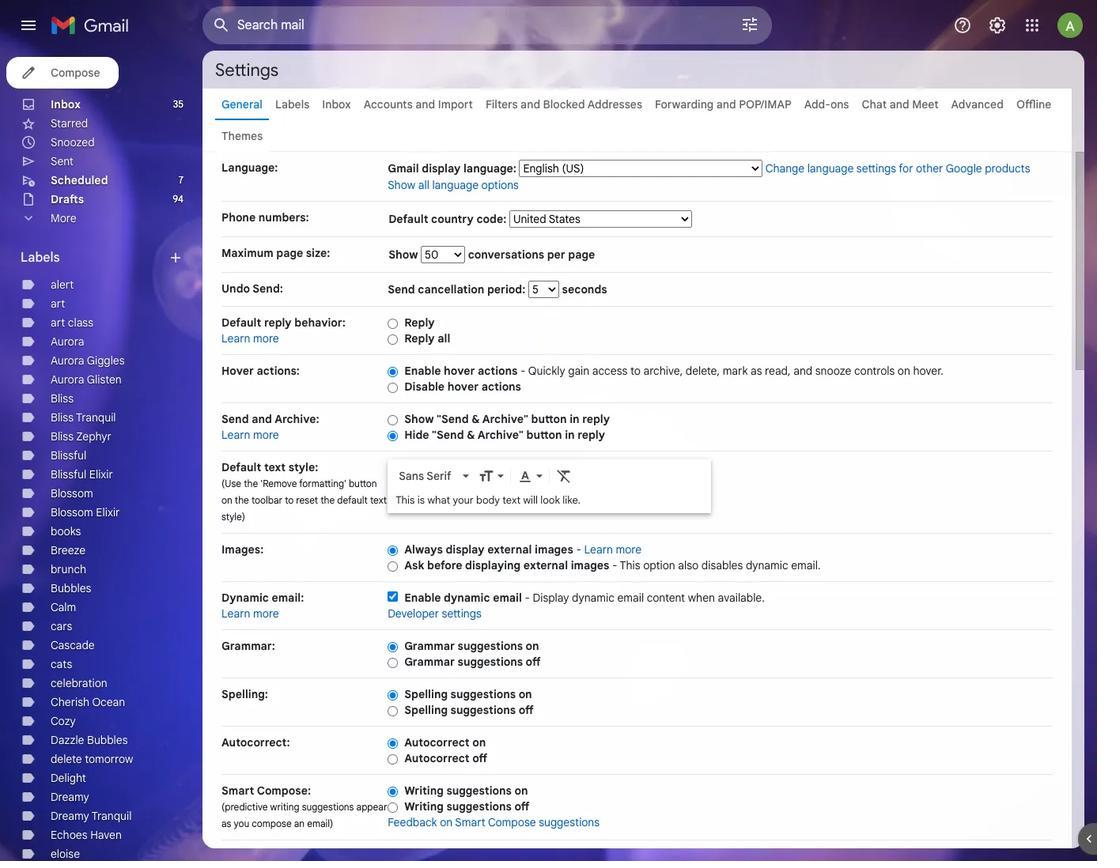 Task type: vqa. For each thing, say whether or not it's contained in the screenshot.
Send and Archive: Learn more
yes



Task type: describe. For each thing, give the bounding box(es) containing it.
display for always
[[446, 543, 485, 557]]

delete tomorrow link
[[51, 752, 133, 767]]

gmail image
[[51, 9, 137, 41]]

labels navigation
[[0, 51, 203, 862]]

0 vertical spatial images
[[535, 543, 574, 557]]

alert link
[[51, 278, 74, 292]]

maximum page size:
[[222, 246, 330, 260]]

on left hover.
[[898, 364, 911, 378]]

suggestions for grammar suggestions on
[[458, 639, 523, 654]]

code:
[[477, 212, 507, 226]]

email)
[[307, 818, 333, 830]]

0 vertical spatial settings
[[857, 161, 897, 176]]

conversations per page
[[465, 248, 595, 262]]

on down display
[[526, 639, 539, 654]]

autocorrect off
[[404, 752, 488, 766]]

bliss tranquil
[[51, 411, 116, 425]]

all for reply
[[438, 332, 451, 346]]

chat and meet link
[[862, 97, 939, 112]]

appear
[[356, 802, 387, 813]]

learn more link for and
[[222, 428, 279, 442]]

and for import
[[416, 97, 435, 112]]

always
[[404, 543, 443, 557]]

bliss for bliss link
[[51, 392, 74, 406]]

bliss tranquil link
[[51, 411, 116, 425]]

when
[[688, 591, 715, 605]]

1 vertical spatial language
[[432, 178, 479, 192]]

& for hide
[[467, 428, 475, 442]]

button inside default text style: (use the 'remove formatting' button on the toolbar to reset the default text style)
[[349, 478, 377, 490]]

aurora for aurora glisten
[[51, 373, 84, 387]]

filters and blocked addresses
[[486, 97, 643, 112]]

gmail
[[388, 161, 419, 176]]

display
[[533, 591, 569, 605]]

behavior:
[[295, 316, 346, 330]]

archive" for hide
[[478, 428, 524, 442]]

dazzle bubbles
[[51, 734, 128, 748]]

for
[[899, 161, 914, 176]]

send cancellation period:
[[388, 282, 529, 297]]

reset
[[296, 495, 318, 506]]

show all language options
[[388, 178, 519, 192]]

dreamy for dreamy tranquil
[[51, 809, 89, 824]]

ons
[[831, 97, 849, 112]]

formatting'
[[299, 478, 347, 490]]

learn more link for email:
[[222, 607, 279, 621]]

learn inside send and archive: learn more
[[222, 428, 250, 442]]

starred
[[51, 116, 88, 131]]

"send for show
[[437, 412, 469, 426]]

sent
[[51, 154, 74, 169]]

also
[[678, 559, 699, 573]]

learn more link up ask before displaying external images - this option also disables dynamic email.
[[584, 543, 642, 557]]

toolbar
[[252, 495, 283, 506]]

hover.
[[913, 364, 944, 378]]

Spelling suggestions off radio
[[388, 706, 398, 718]]

and for blocked
[[521, 97, 540, 112]]

inbox for first inbox link from right
[[322, 97, 351, 112]]

cozy link
[[51, 715, 76, 729]]

button for show "send & archive" button in reply
[[531, 412, 567, 426]]

cancellation
[[418, 282, 484, 297]]

displaying
[[465, 559, 521, 573]]

forwarding and pop/imap link
[[655, 97, 792, 112]]

change language settings for other google products
[[766, 161, 1031, 176]]

on up the feedback on smart compose suggestions link
[[515, 784, 528, 798]]

filters
[[486, 97, 518, 112]]

art class link
[[51, 316, 93, 330]]

more button
[[0, 209, 190, 228]]

dreamy tranquil link
[[51, 809, 132, 824]]

tranquil for bliss tranquil
[[76, 411, 116, 425]]

echoes
[[51, 828, 88, 843]]

0 vertical spatial this
[[396, 494, 415, 507]]

learn more link for reply
[[222, 332, 279, 346]]

scheduled link
[[51, 173, 108, 188]]

enable for enable hover actions
[[404, 364, 441, 378]]

blissful link
[[51, 449, 86, 463]]

the up the "style)" at bottom left
[[235, 495, 249, 506]]

settings image
[[988, 16, 1007, 35]]

grammar for grammar suggestions on
[[404, 639, 455, 654]]

sans
[[399, 469, 424, 484]]

add-ons
[[805, 97, 849, 112]]

cascade
[[51, 639, 95, 653]]

show all language options link
[[388, 178, 519, 192]]

Autocorrect on radio
[[388, 738, 398, 750]]

and for pop/imap
[[717, 97, 736, 112]]

archive,
[[644, 364, 683, 378]]

labels heading
[[21, 250, 168, 266]]

phone
[[222, 210, 256, 225]]

inbox for first inbox link from the left
[[51, 97, 81, 112]]

more inside default reply behavior: learn more
[[253, 332, 279, 346]]

Writing suggestions on radio
[[388, 786, 398, 798]]

cats link
[[51, 658, 72, 672]]

delight
[[51, 771, 86, 786]]

alert
[[51, 278, 74, 292]]

more
[[51, 211, 76, 226]]

email.
[[791, 559, 821, 573]]

(predictive
[[222, 802, 268, 813]]

art link
[[51, 297, 65, 311]]

chat and meet
[[862, 97, 939, 112]]

hover actions:
[[222, 364, 300, 378]]

bliss for bliss tranquil
[[51, 411, 74, 425]]

cats
[[51, 658, 72, 672]]

suggestions for spelling suggestions off
[[451, 703, 516, 718]]

cherish ocean link
[[51, 696, 125, 710]]

off for grammar suggestions on
[[526, 655, 541, 669]]

tranquil for dreamy tranquil
[[92, 809, 132, 824]]

the down formatting'
[[321, 495, 335, 506]]

starred link
[[51, 116, 88, 131]]

before
[[427, 559, 462, 573]]

1 horizontal spatial dynamic
[[572, 591, 615, 605]]

and for archive:
[[252, 412, 272, 426]]

ocean
[[92, 696, 125, 710]]

meet
[[912, 97, 939, 112]]

off for writing suggestions on
[[515, 800, 530, 814]]

1 vertical spatial bubbles
[[87, 734, 128, 748]]

more up ask before displaying external images - this option also disables dynamic email.
[[616, 543, 642, 557]]

more inside dynamic email: learn more
[[253, 607, 279, 621]]

reply all
[[404, 332, 451, 346]]

labels for labels heading
[[21, 250, 60, 266]]

aurora glisten link
[[51, 373, 122, 387]]

bubbles link
[[51, 582, 91, 596]]

default for default text style: (use the 'remove formatting' button on the toolbar to reset the default text style)
[[222, 461, 261, 475]]

search mail image
[[207, 11, 236, 40]]

calm
[[51, 601, 76, 615]]

elixir for blossom elixir
[[96, 506, 120, 520]]

'remove
[[261, 478, 297, 490]]

labels for the labels link
[[275, 97, 310, 112]]

delight link
[[51, 771, 86, 786]]

zephyr
[[76, 430, 111, 444]]

suggestions for writing suggestions on
[[447, 784, 512, 798]]

scheduled
[[51, 173, 108, 188]]

actions:
[[257, 364, 300, 378]]

aurora giggles
[[51, 354, 125, 368]]

show for show "send & archive" button in reply
[[404, 412, 434, 426]]

suggestions for grammar suggestions off
[[458, 655, 523, 669]]

snoozed
[[51, 135, 95, 150]]

art for art link
[[51, 297, 65, 311]]

hover for enable
[[444, 364, 475, 378]]

1 horizontal spatial to
[[631, 364, 641, 378]]

delete tomorrow
[[51, 752, 133, 767]]

1 email from the left
[[493, 591, 522, 605]]

quickly
[[528, 364, 565, 378]]

writing for writing suggestions off
[[404, 800, 444, 814]]

country
[[431, 212, 474, 226]]

send for send and archive: learn more
[[222, 412, 249, 426]]

books link
[[51, 525, 81, 539]]

hide
[[404, 428, 429, 442]]

option
[[643, 559, 675, 573]]

Ask before displaying external images radio
[[388, 561, 398, 573]]

an
[[294, 818, 305, 830]]

dreamy for dreamy link
[[51, 790, 89, 805]]

writing for writing suggestions on
[[404, 784, 444, 798]]

breeze link
[[51, 544, 86, 558]]

bliss link
[[51, 392, 74, 406]]

smart inside smart compose: (predictive writing suggestions appear as you compose an email)
[[222, 784, 254, 798]]

giggles
[[87, 354, 125, 368]]

settings inside enable dynamic email - display dynamic email content when available. developer settings
[[442, 607, 482, 621]]

dynamic
[[222, 591, 269, 605]]

aurora for aurora link
[[51, 335, 84, 349]]

suggestions for spelling suggestions on
[[451, 688, 516, 702]]

hide "send & archive" button in reply
[[404, 428, 605, 442]]

1 inbox link from the left
[[51, 97, 81, 112]]

delete,
[[686, 364, 720, 378]]

and for meet
[[890, 97, 910, 112]]

Reply all radio
[[388, 334, 398, 346]]

advanced search options image
[[734, 9, 766, 40]]

on down writing suggestions off
[[440, 816, 453, 830]]

support image
[[953, 16, 972, 35]]



Task type: locate. For each thing, give the bounding box(es) containing it.
0 vertical spatial in
[[570, 412, 580, 426]]

1 vertical spatial send
[[222, 412, 249, 426]]

forwarding
[[655, 97, 714, 112]]

autocorrect up autocorrect off
[[404, 736, 470, 750]]

numbers:
[[259, 210, 309, 225]]

0 vertical spatial enable
[[404, 364, 441, 378]]

style)
[[222, 511, 245, 523]]

0 vertical spatial compose
[[51, 66, 100, 80]]

1 reply from the top
[[404, 316, 435, 330]]

None checkbox
[[388, 592, 398, 602]]

display
[[422, 161, 461, 176], [446, 543, 485, 557]]

text
[[264, 461, 286, 475], [503, 494, 521, 507], [370, 495, 387, 506]]

tomorrow
[[85, 752, 133, 767]]

language right change
[[808, 161, 854, 176]]

reply for hide "send & archive" button in reply
[[578, 428, 605, 442]]

1 autocorrect from the top
[[404, 736, 470, 750]]

learn up ask before displaying external images - this option also disables dynamic email.
[[584, 543, 613, 557]]

2 writing from the top
[[404, 800, 444, 814]]

Grammar suggestions on radio
[[388, 642, 398, 653]]

1 vertical spatial tranquil
[[92, 809, 132, 824]]

off down grammar suggestions on
[[526, 655, 541, 669]]

Grammar suggestions off radio
[[388, 657, 398, 669]]

dynamic down ask before displaying external images - this option also disables dynamic email.
[[572, 591, 615, 605]]

accounts and import link
[[364, 97, 473, 112]]

spelling for spelling suggestions on
[[404, 688, 448, 702]]

art class
[[51, 316, 93, 330]]

Writing suggestions off radio
[[388, 802, 398, 814]]

suggestions inside smart compose: (predictive writing suggestions appear as you compose an email)
[[302, 802, 354, 813]]

3 bliss from the top
[[51, 430, 74, 444]]

all down the gmail
[[418, 178, 430, 192]]

Autocorrect off radio
[[388, 754, 398, 766]]

more down archive:
[[253, 428, 279, 442]]

spelling suggestions on
[[404, 688, 532, 702]]

general
[[222, 97, 263, 112]]

external
[[488, 543, 532, 557], [524, 559, 568, 573]]

1 horizontal spatial as
[[751, 364, 762, 378]]

conversations
[[468, 248, 544, 262]]

labels up the alert link
[[21, 250, 60, 266]]

actions up show "send & archive" button in reply
[[482, 380, 521, 394]]

learn inside dynamic email: learn more
[[222, 607, 250, 621]]

1 vertical spatial grammar
[[404, 655, 455, 669]]

send for send cancellation period:
[[388, 282, 415, 297]]

1 vertical spatial button
[[527, 428, 562, 442]]

1 vertical spatial in
[[565, 428, 575, 442]]

art down alert
[[51, 297, 65, 311]]

and left pop/imap
[[717, 97, 736, 112]]

and right chat
[[890, 97, 910, 112]]

0 vertical spatial display
[[422, 161, 461, 176]]

blissful elixir link
[[51, 468, 113, 482]]

art for art class
[[51, 316, 65, 330]]

0 vertical spatial elixir
[[89, 468, 113, 482]]

1 vertical spatial writing
[[404, 800, 444, 814]]

actions for enable
[[478, 364, 518, 378]]

0 horizontal spatial all
[[418, 178, 430, 192]]

1 vertical spatial bliss
[[51, 411, 74, 425]]

external down 'always display external images - learn more'
[[524, 559, 568, 573]]

aurora for aurora giggles
[[51, 354, 84, 368]]

aurora giggles link
[[51, 354, 125, 368]]

archive" up the hide "send & archive" button in reply
[[482, 412, 529, 426]]

1 dreamy from the top
[[51, 790, 89, 805]]

1 grammar from the top
[[404, 639, 455, 654]]

grammar:
[[222, 639, 275, 654]]

enable inside enable dynamic email - display dynamic email content when available. developer settings
[[404, 591, 441, 605]]

- left display
[[525, 591, 530, 605]]

0 vertical spatial writing
[[404, 784, 444, 798]]

dreamy down delight
[[51, 790, 89, 805]]

0 vertical spatial blissful
[[51, 449, 86, 463]]

more down dynamic
[[253, 607, 279, 621]]

page
[[276, 246, 303, 260], [568, 248, 595, 262]]

always display external images - learn more
[[404, 543, 642, 557]]

"send for hide
[[432, 428, 464, 442]]

mark
[[723, 364, 748, 378]]

bubbles down brunch link
[[51, 582, 91, 596]]

0 vertical spatial bliss
[[51, 392, 74, 406]]

feedback
[[388, 816, 437, 830]]

snoozed link
[[51, 135, 95, 150]]

autocorrect for autocorrect on
[[404, 736, 470, 750]]

1 blossom from the top
[[51, 487, 93, 501]]

in up "remove formatting ‪(⌘\)‬" icon
[[565, 428, 575, 442]]

off up the feedback on smart compose suggestions link
[[515, 800, 530, 814]]

reply for reply all
[[404, 332, 435, 346]]

0 horizontal spatial smart
[[222, 784, 254, 798]]

0 vertical spatial send
[[388, 282, 415, 297]]

1 horizontal spatial send
[[388, 282, 415, 297]]

0 horizontal spatial to
[[285, 495, 294, 506]]

2 spelling from the top
[[404, 703, 448, 718]]

actions up disable hover actions
[[478, 364, 518, 378]]

0 vertical spatial grammar
[[404, 639, 455, 654]]

Enable hover actions radio
[[388, 366, 398, 378]]

send down hover at the left of page
[[222, 412, 249, 426]]

1 vertical spatial blissful
[[51, 468, 86, 482]]

1 vertical spatial aurora
[[51, 354, 84, 368]]

grammar for grammar suggestions off
[[404, 655, 455, 669]]

on down (use
[[222, 495, 232, 506]]

writing up feedback
[[404, 800, 444, 814]]

inbox right the labels link
[[322, 97, 351, 112]]

learn more link up hover actions:
[[222, 332, 279, 346]]

"send down disable hover actions
[[437, 412, 469, 426]]

0 horizontal spatial send
[[222, 412, 249, 426]]

0 horizontal spatial labels
[[21, 250, 60, 266]]

1 vertical spatial elixir
[[96, 506, 120, 520]]

hover right disable
[[448, 380, 479, 394]]

Reply radio
[[388, 318, 398, 330]]

0 vertical spatial aurora
[[51, 335, 84, 349]]

dynamic up developer settings link
[[444, 591, 490, 605]]

display up before
[[446, 543, 485, 557]]

1 vertical spatial to
[[285, 495, 294, 506]]

1 aurora from the top
[[51, 335, 84, 349]]

1 horizontal spatial all
[[438, 332, 451, 346]]

1 vertical spatial actions
[[482, 380, 521, 394]]

reply for reply
[[404, 316, 435, 330]]

2 inbox link from the left
[[322, 97, 351, 112]]

compose down writing suggestions off
[[488, 816, 536, 830]]

and right read,
[[794, 364, 813, 378]]

button for hide "send & archive" button in reply
[[527, 428, 562, 442]]

aurora glisten
[[51, 373, 122, 387]]

2 vertical spatial reply
[[578, 428, 605, 442]]

0 horizontal spatial as
[[222, 818, 231, 830]]

2 bliss from the top
[[51, 411, 74, 425]]

grammar down developer settings link
[[404, 639, 455, 654]]

suggestions for writing suggestions off
[[447, 800, 512, 814]]

more
[[253, 332, 279, 346], [253, 428, 279, 442], [616, 543, 642, 557], [253, 607, 279, 621]]

brunch link
[[51, 563, 86, 577]]

1 enable from the top
[[404, 364, 441, 378]]

aurora down art class link
[[51, 335, 84, 349]]

bliss up bliss tranquil link
[[51, 392, 74, 406]]

0 horizontal spatial text
[[264, 461, 286, 475]]

Spelling suggestions on radio
[[388, 690, 398, 702]]

themes
[[222, 129, 263, 143]]

1 vertical spatial hover
[[448, 380, 479, 394]]

- inside enable dynamic email - display dynamic email content when available. developer settings
[[525, 591, 530, 605]]

1 spelling from the top
[[404, 688, 448, 702]]

all for show
[[418, 178, 430, 192]]

1 vertical spatial autocorrect
[[404, 752, 470, 766]]

off up writing suggestions on
[[473, 752, 488, 766]]

is
[[418, 494, 425, 507]]

on down spelling suggestions off
[[473, 736, 486, 750]]

show up hide
[[404, 412, 434, 426]]

0 vertical spatial bubbles
[[51, 582, 91, 596]]

dynamic
[[746, 559, 789, 573], [444, 591, 490, 605], [572, 591, 615, 605]]

1 horizontal spatial labels
[[275, 97, 310, 112]]

default down undo
[[222, 316, 261, 330]]

as left you
[[222, 818, 231, 830]]

options
[[482, 178, 519, 192]]

enable for enable dynamic email
[[404, 591, 441, 605]]

off for spelling suggestions on
[[519, 703, 534, 718]]

elixir down blissful elixir
[[96, 506, 120, 520]]

1 vertical spatial settings
[[442, 607, 482, 621]]

1 vertical spatial reply
[[583, 412, 610, 426]]

Always display external images radio
[[388, 545, 398, 557]]

show for show
[[389, 248, 421, 262]]

compose down gmail image
[[51, 66, 100, 80]]

available.
[[718, 591, 765, 605]]

celebration
[[51, 677, 107, 691]]

- left quickly
[[521, 364, 526, 378]]

0 vertical spatial labels
[[275, 97, 310, 112]]

1 vertical spatial compose
[[488, 816, 536, 830]]

spelling:
[[222, 688, 268, 702]]

1 horizontal spatial this
[[620, 559, 641, 573]]

& for show
[[472, 412, 480, 426]]

2 vertical spatial default
[[222, 461, 261, 475]]

0 vertical spatial actions
[[478, 364, 518, 378]]

default for default reply behavior: learn more
[[222, 316, 261, 330]]

2 autocorrect from the top
[[404, 752, 470, 766]]

0 horizontal spatial settings
[[442, 607, 482, 621]]

0 vertical spatial as
[[751, 364, 762, 378]]

0 vertical spatial "send
[[437, 412, 469, 426]]

change language settings for other google products link
[[766, 161, 1031, 176]]

aurora up bliss link
[[51, 373, 84, 387]]

celebration link
[[51, 677, 107, 691]]

Search mail text field
[[237, 17, 696, 33]]

Disable hover actions radio
[[388, 382, 398, 394]]

writing
[[270, 802, 300, 813]]

add-ons link
[[805, 97, 849, 112]]

learn more link down dynamic
[[222, 607, 279, 621]]

hover for disable
[[448, 380, 479, 394]]

autocorrect on
[[404, 736, 486, 750]]

button up default
[[349, 478, 377, 490]]

hover
[[222, 364, 254, 378]]

show for show all language options
[[388, 178, 416, 192]]

default
[[337, 495, 368, 506]]

more inside send and archive: learn more
[[253, 428, 279, 442]]

blissful elixir
[[51, 468, 113, 482]]

sans serif option
[[396, 469, 460, 485]]

reply
[[404, 316, 435, 330], [404, 332, 435, 346]]

in for hide "send & archive" button in reply
[[565, 428, 575, 442]]

2 blossom from the top
[[51, 506, 93, 520]]

2 art from the top
[[51, 316, 65, 330]]

2 vertical spatial show
[[404, 412, 434, 426]]

2 enable from the top
[[404, 591, 441, 605]]

&
[[472, 412, 480, 426], [467, 428, 475, 442]]

"send
[[437, 412, 469, 426], [432, 428, 464, 442]]

1 horizontal spatial email
[[617, 591, 644, 605]]

0 vertical spatial art
[[51, 297, 65, 311]]

and inside send and archive: learn more
[[252, 412, 272, 426]]

grammar suggestions on
[[404, 639, 539, 654]]

35
[[173, 98, 184, 110]]

0 vertical spatial smart
[[222, 784, 254, 798]]

Show "Send & Archive" button in reply radio
[[388, 414, 398, 426]]

1 vertical spatial as
[[222, 818, 231, 830]]

images up enable dynamic email - display dynamic email content when available. developer settings at the bottom of page
[[571, 559, 610, 573]]

0 horizontal spatial language
[[432, 178, 479, 192]]

archive:
[[275, 412, 319, 426]]

as right mark
[[751, 364, 762, 378]]

blissful down blissful link
[[51, 468, 86, 482]]

1 writing from the top
[[404, 784, 444, 798]]

off down spelling suggestions on
[[519, 703, 534, 718]]

compose button
[[6, 57, 119, 89]]

blissful for blissful link
[[51, 449, 86, 463]]

glisten
[[87, 373, 122, 387]]

0 vertical spatial blossom
[[51, 487, 93, 501]]

1 vertical spatial reply
[[404, 332, 435, 346]]

more up hover actions:
[[253, 332, 279, 346]]

disables
[[702, 559, 743, 573]]

archive" for show
[[482, 412, 529, 426]]

0 horizontal spatial page
[[276, 246, 303, 260]]

to left reset
[[285, 495, 294, 506]]

your
[[453, 494, 474, 507]]

0 vertical spatial all
[[418, 178, 430, 192]]

spelling for spelling suggestions off
[[404, 703, 448, 718]]

bliss zephyr
[[51, 430, 111, 444]]

art down art link
[[51, 316, 65, 330]]

1 vertical spatial this
[[620, 559, 641, 573]]

elixir up blossom link
[[89, 468, 113, 482]]

text left will
[[503, 494, 521, 507]]

1 vertical spatial dreamy
[[51, 809, 89, 824]]

0 vertical spatial hover
[[444, 364, 475, 378]]

size:
[[306, 246, 330, 260]]

1 blissful from the top
[[51, 449, 86, 463]]

smart down writing suggestions off
[[455, 816, 486, 830]]

in for show "send & archive" button in reply
[[570, 412, 580, 426]]

writing right writing suggestions on option
[[404, 784, 444, 798]]

hover up disable hover actions
[[444, 364, 475, 378]]

2 horizontal spatial text
[[503, 494, 521, 507]]

- up ask before displaying external images - this option also disables dynamic email.
[[576, 543, 581, 557]]

1 vertical spatial smart
[[455, 816, 486, 830]]

settings left for
[[857, 161, 897, 176]]

reply down access
[[583, 412, 610, 426]]

and left archive:
[[252, 412, 272, 426]]

dazzle
[[51, 734, 84, 748]]

inbox link up starred link
[[51, 97, 81, 112]]

class
[[68, 316, 93, 330]]

page right "per"
[[568, 248, 595, 262]]

on up spelling suggestions off
[[519, 688, 532, 702]]

1 vertical spatial art
[[51, 316, 65, 330]]

email left content
[[617, 591, 644, 605]]

1 vertical spatial show
[[389, 248, 421, 262]]

2 email from the left
[[617, 591, 644, 605]]

0 vertical spatial show
[[388, 178, 416, 192]]

bliss for bliss zephyr
[[51, 430, 74, 444]]

formatting options toolbar
[[393, 461, 707, 491]]

1 horizontal spatial text
[[370, 495, 387, 506]]

writing suggestions on
[[404, 784, 528, 798]]

button
[[531, 412, 567, 426], [527, 428, 562, 442], [349, 478, 377, 490]]

display for gmail
[[422, 161, 461, 176]]

cherish ocean
[[51, 696, 125, 710]]

1 vertical spatial archive"
[[478, 428, 524, 442]]

labels inside navigation
[[21, 250, 60, 266]]

blissful for blissful elixir
[[51, 468, 86, 482]]

1 vertical spatial images
[[571, 559, 610, 573]]

send
[[388, 282, 415, 297], [222, 412, 249, 426]]

blossom link
[[51, 487, 93, 501]]

hover
[[444, 364, 475, 378], [448, 380, 479, 394]]

0 vertical spatial external
[[488, 543, 532, 557]]

all
[[418, 178, 430, 192], [438, 332, 451, 346]]

Hide "Send & Archive" button in reply radio
[[388, 430, 398, 442]]

actions for disable
[[482, 380, 521, 394]]

2 horizontal spatial dynamic
[[746, 559, 789, 573]]

remove formatting ‪(⌘\)‬ image
[[556, 469, 572, 485]]

learn up (use
[[222, 428, 250, 442]]

settings
[[857, 161, 897, 176], [442, 607, 482, 621]]

1 art from the top
[[51, 297, 65, 311]]

learn more link down archive:
[[222, 428, 279, 442]]

button up the hide "send & archive" button in reply
[[531, 412, 567, 426]]

default for default country code:
[[389, 212, 428, 226]]

in
[[570, 412, 580, 426], [565, 428, 575, 442]]

language:
[[222, 161, 278, 175]]

1 horizontal spatial language
[[808, 161, 854, 176]]

text up 'remove
[[264, 461, 286, 475]]

1 vertical spatial all
[[438, 332, 451, 346]]

0 vertical spatial autocorrect
[[404, 736, 470, 750]]

settings
[[215, 59, 279, 80]]

0 vertical spatial reply
[[404, 316, 435, 330]]

1 vertical spatial external
[[524, 559, 568, 573]]

main menu image
[[19, 16, 38, 35]]

autocorrect:
[[222, 736, 290, 750]]

blissful down bliss zephyr link
[[51, 449, 86, 463]]

dynamic left email.
[[746, 559, 789, 573]]

enable up developer
[[404, 591, 441, 605]]

tranquil up haven at the left of page
[[92, 809, 132, 824]]

2 vertical spatial aurora
[[51, 373, 84, 387]]

- left the option
[[612, 559, 618, 573]]

labels link
[[275, 97, 310, 112]]

1 vertical spatial blossom
[[51, 506, 93, 520]]

0 horizontal spatial dynamic
[[444, 591, 490, 605]]

inbox link right the labels link
[[322, 97, 351, 112]]

3 aurora from the top
[[51, 373, 84, 387]]

this is what your body text will look like.
[[396, 494, 581, 507]]

cascade link
[[51, 639, 95, 653]]

0 horizontal spatial inbox link
[[51, 97, 81, 112]]

0 vertical spatial language
[[808, 161, 854, 176]]

autocorrect for autocorrect off
[[404, 752, 470, 766]]

to right access
[[631, 364, 641, 378]]

0 vertical spatial &
[[472, 412, 480, 426]]

learn inside default reply behavior: learn more
[[222, 332, 250, 346]]

0 vertical spatial default
[[389, 212, 428, 226]]

images up display
[[535, 543, 574, 557]]

2 blissful from the top
[[51, 468, 86, 482]]

as inside smart compose: (predictive writing suggestions appear as you compose an email)
[[222, 818, 231, 830]]

2 reply from the top
[[404, 332, 435, 346]]

1 bliss from the top
[[51, 392, 74, 406]]

external up displaying
[[488, 543, 532, 557]]

sent link
[[51, 154, 74, 169]]

0 horizontal spatial this
[[396, 494, 415, 507]]

1 horizontal spatial page
[[568, 248, 595, 262]]

learn down dynamic
[[222, 607, 250, 621]]

maximum
[[222, 246, 274, 260]]

tranquil up zephyr
[[76, 411, 116, 425]]

learn up hover at the left of page
[[222, 332, 250, 346]]

1 vertical spatial &
[[467, 428, 475, 442]]

blossom for blossom elixir
[[51, 506, 93, 520]]

0 vertical spatial dreamy
[[51, 790, 89, 805]]

on inside default text style: (use the 'remove formatting' button on the toolbar to reset the default text style)
[[222, 495, 232, 506]]

1 inbox from the left
[[51, 97, 81, 112]]

1 vertical spatial spelling
[[404, 703, 448, 718]]

default inside default text style: (use the 'remove formatting' button on the toolbar to reset the default text style)
[[222, 461, 261, 475]]

reply for show "send & archive" button in reply
[[583, 412, 610, 426]]

None search field
[[203, 6, 772, 44]]

default inside default reply behavior: learn more
[[222, 316, 261, 330]]

0 vertical spatial button
[[531, 412, 567, 426]]

display up 'show all language options'
[[422, 161, 461, 176]]

accounts and import
[[364, 97, 473, 112]]

send inside send and archive: learn more
[[222, 412, 249, 426]]

show down the gmail
[[388, 178, 416, 192]]

addresses
[[588, 97, 643, 112]]

2 grammar from the top
[[404, 655, 455, 669]]

grammar
[[404, 639, 455, 654], [404, 655, 455, 669]]

& up the hide "send & archive" button in reply
[[472, 412, 480, 426]]

in down the gain
[[570, 412, 580, 426]]

send up reply option on the top left of the page
[[388, 282, 415, 297]]

undo
[[222, 282, 250, 296]]

read,
[[765, 364, 791, 378]]

archive" down show "send & archive" button in reply
[[478, 428, 524, 442]]

0 horizontal spatial inbox
[[51, 97, 81, 112]]

dynamic email: learn more
[[222, 591, 304, 621]]

inbox
[[51, 97, 81, 112], [322, 97, 351, 112]]

labels right general
[[275, 97, 310, 112]]

inbox inside labels navigation
[[51, 97, 81, 112]]

2 vertical spatial bliss
[[51, 430, 74, 444]]

2 vertical spatial button
[[349, 478, 377, 490]]

this left the option
[[620, 559, 641, 573]]

to inside default text style: (use the 'remove formatting' button on the toolbar to reset the default text style)
[[285, 495, 294, 506]]

elixir for blissful elixir
[[89, 468, 113, 482]]

other
[[916, 161, 944, 176]]

the
[[244, 478, 258, 490], [235, 495, 249, 506], [321, 495, 335, 506]]

elixir
[[89, 468, 113, 482], [96, 506, 120, 520]]

look
[[541, 494, 560, 507]]

2 aurora from the top
[[51, 354, 84, 368]]

blossom for blossom link
[[51, 487, 93, 501]]

2 dreamy from the top
[[51, 809, 89, 824]]

the right (use
[[244, 478, 258, 490]]

as
[[751, 364, 762, 378], [222, 818, 231, 830]]

autocorrect
[[404, 736, 470, 750], [404, 752, 470, 766]]

0 vertical spatial tranquil
[[76, 411, 116, 425]]

1 vertical spatial labels
[[21, 250, 60, 266]]

brunch
[[51, 563, 86, 577]]

bliss down bliss link
[[51, 411, 74, 425]]

reply right reply all radio at the top left of page
[[404, 332, 435, 346]]

reply inside default reply behavior: learn more
[[264, 316, 292, 330]]

spelling right spelling suggestions off radio
[[404, 703, 448, 718]]

and right filters
[[521, 97, 540, 112]]

0 vertical spatial to
[[631, 364, 641, 378]]

2 inbox from the left
[[322, 97, 351, 112]]

forwarding and pop/imap
[[655, 97, 792, 112]]

compose inside button
[[51, 66, 100, 80]]

dreamy down dreamy link
[[51, 809, 89, 824]]

1 vertical spatial default
[[222, 316, 261, 330]]



